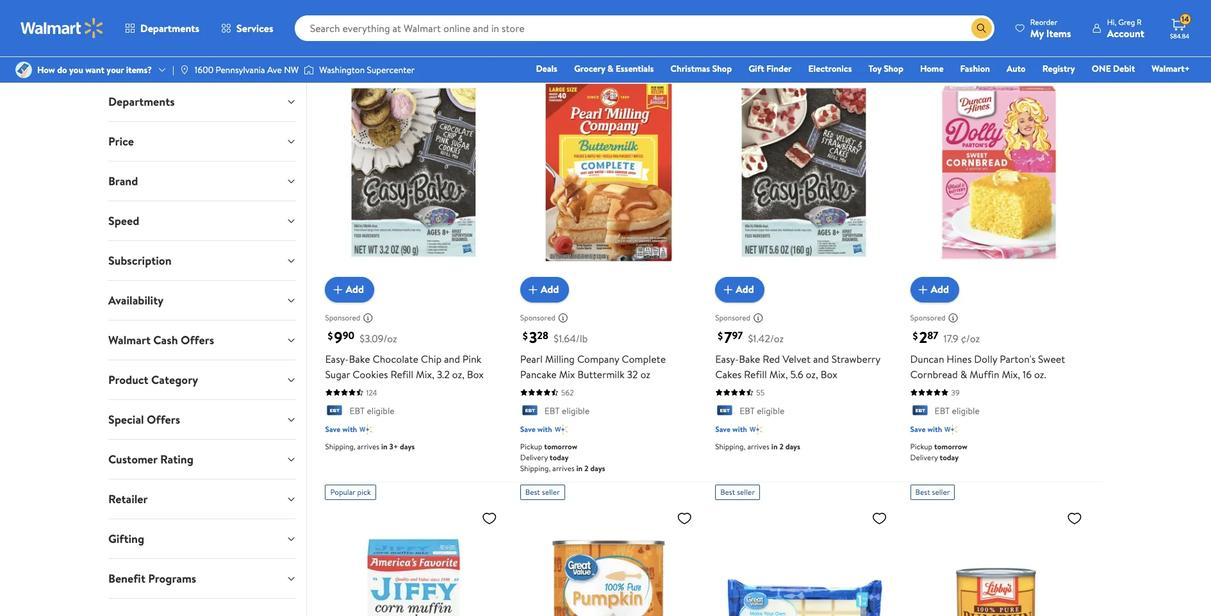 Task type: describe. For each thing, give the bounding box(es) containing it.
oz.
[[1035, 367, 1047, 381]]

legal information image
[[454, 17, 464, 28]]

refill inside $ 7 97 $1.42/oz easy-bake red velvet and strawberry cakes refill mix, 5.6 oz, box
[[744, 367, 767, 381]]

buttermilk
[[578, 367, 625, 381]]

$ 2 87 17.9 ¢/oz duncan hines dolly parton's sweet cornbread & muffin mix, 16 oz.
[[911, 326, 1066, 381]]

speed
[[108, 213, 139, 229]]

ebt for 3
[[545, 404, 560, 417]]

christmas
[[671, 62, 710, 75]]

benefit programs
[[108, 571, 196, 587]]

add to favorites list, great value 100% pure pumpkin, 15 oz image
[[677, 510, 693, 526]]

pancake
[[520, 367, 557, 381]]

ebt image
[[716, 405, 735, 418]]

offers inside "tab"
[[181, 332, 214, 348]]

pickup tomorrow delivery today shipping, arrives in 2 days
[[520, 441, 606, 474]]

offers inside tab
[[147, 412, 180, 428]]

today for pickup tomorrow delivery today
[[940, 452, 959, 463]]

grocery
[[574, 62, 606, 75]]

milling
[[545, 352, 575, 366]]

$ for 2
[[913, 329, 918, 343]]

seller for libby's 100% pure canned pumpkin all natural no preservatives, 15 oz image
[[933, 487, 950, 498]]

customer rating button
[[98, 440, 307, 479]]

product category tab
[[98, 360, 307, 399]]

best for great value almond bark, vanilla, 24 oz bar, bag image
[[721, 487, 736, 498]]

box inside $ 9 90 $3.09/oz easy-bake chocolate chip and pink sugar cookies refill mix, 3.2 oz, box
[[467, 367, 484, 381]]

chocolate
[[373, 352, 419, 366]]

walmart plus image for 9
[[360, 423, 373, 436]]

sponsored for 2
[[911, 312, 946, 323]]

add to cart image for 3
[[526, 282, 541, 297]]

tomorrow for pickup tomorrow delivery today
[[935, 441, 968, 452]]

save for 9
[[325, 424, 341, 435]]

eligible for 3
[[562, 404, 590, 417]]

you
[[69, 63, 83, 76]]

pink
[[463, 352, 482, 366]]

pickup for pickup tomorrow delivery today
[[911, 441, 933, 452]]

days inside the pickup tomorrow delivery today shipping, arrives in 2 days
[[591, 463, 606, 474]]

washington
[[319, 63, 365, 76]]

retailer button
[[98, 480, 307, 519]]

¢/oz
[[961, 331, 980, 345]]

ebt for 9
[[350, 404, 365, 417]]

finder
[[767, 62, 792, 75]]

company
[[577, 352, 620, 366]]

special offers tab
[[98, 400, 307, 439]]

subscription tab
[[98, 241, 307, 280]]

departments tab
[[98, 82, 307, 121]]

28
[[538, 328, 549, 342]]

17.9
[[944, 331, 959, 345]]

ad disclaimer and feedback for ingridsponsoredproducts image for 2
[[949, 313, 959, 323]]

16
[[1023, 367, 1032, 381]]

& inside $ 2 87 17.9 ¢/oz duncan hines dolly parton's sweet cornbread & muffin mix, 16 oz.
[[961, 367, 968, 381]]

best seller for great value almond bark, vanilla, 24 oz bar, bag image
[[721, 487, 755, 498]]

0 vertical spatial &
[[608, 62, 614, 75]]

complete
[[622, 352, 666, 366]]

one
[[1092, 62, 1112, 75]]

sweet
[[1039, 352, 1066, 366]]

 image for washington
[[304, 63, 314, 76]]

oz, inside $ 7 97 $1.42/oz easy-bake red velvet and strawberry cakes refill mix, 5.6 oz, box
[[806, 367, 819, 381]]

toy
[[869, 62, 882, 75]]

add to cart image for 2
[[916, 282, 931, 297]]

$ 9 90 $3.09/oz easy-bake chocolate chip and pink sugar cookies refill mix, 3.2 oz, box
[[325, 326, 484, 381]]

best seller for great value 100% pure pumpkin, 15 oz image
[[526, 487, 560, 498]]

mix
[[559, 367, 575, 381]]

best seller for libby's 100% pure canned pumpkin all natural no preservatives, 15 oz image
[[916, 487, 950, 498]]

muffin
[[970, 367, 1000, 381]]

how do you want your items?
[[37, 63, 152, 76]]

departments button
[[114, 13, 210, 44]]

eligible for 2
[[953, 404, 980, 417]]

grocery & essentials link
[[569, 62, 660, 76]]

retailer tab
[[98, 480, 307, 519]]

product category button
[[98, 360, 307, 399]]

r
[[1137, 16, 1142, 27]]

toy shop
[[869, 62, 904, 75]]

add to favorites list, easy-bake red velvet and strawberry cakes refill mix, 5.6 oz, box image
[[872, 58, 888, 74]]

benefit programs button
[[98, 559, 307, 598]]

delivery for pickup tomorrow delivery today
[[911, 452, 938, 463]]

washington supercenter
[[319, 63, 415, 76]]

87
[[928, 328, 939, 342]]

purchased
[[374, 15, 420, 30]]

$1.64/lb
[[554, 331, 588, 345]]

duncan hines dolly parton's sweet cornbread & muffin mix, 16 oz. image
[[911, 53, 1088, 292]]

add to favorites list, pearl milling company complete pancake mix buttermilk 32 oz image
[[677, 58, 693, 74]]

easy-bake red velvet and strawberry cakes refill mix, 5.6 oz, box image
[[716, 53, 893, 292]]

debit
[[1114, 62, 1136, 75]]

shipping, for 7
[[716, 441, 746, 452]]

price for price when purchased online
[[323, 15, 346, 30]]

gift finder link
[[743, 62, 798, 76]]

sponsored for 9
[[325, 312, 361, 323]]

dolly
[[975, 352, 998, 366]]

christmas shop
[[671, 62, 732, 75]]

registry link
[[1037, 62, 1081, 76]]

product
[[108, 372, 149, 388]]

tomorrow for pickup tomorrow delivery today shipping, arrives in 2 days
[[544, 441, 578, 452]]

fashion
[[961, 62, 991, 75]]

cash
[[153, 332, 178, 348]]

eligible for 9
[[367, 404, 395, 417]]

ebt image for 9
[[325, 405, 345, 418]]

hi, greg r account
[[1108, 16, 1145, 40]]

shipping, arrives in 2 days
[[716, 441, 801, 452]]

39
[[952, 387, 960, 398]]

save with for 7
[[716, 424, 748, 435]]

$ for 9
[[328, 329, 333, 343]]

124
[[366, 387, 377, 398]]

add for 3
[[541, 282, 559, 297]]

brand tab
[[98, 162, 307, 201]]

one debit
[[1092, 62, 1136, 75]]

add button for 2
[[911, 277, 960, 302]]

best for great value 100% pure pumpkin, 15 oz image
[[526, 487, 540, 498]]

pickup for pickup tomorrow delivery today shipping, arrives in 2 days
[[520, 441, 543, 452]]

$1.42/oz
[[748, 331, 784, 345]]

account
[[1108, 26, 1145, 40]]

$ 7 97 $1.42/oz easy-bake red velvet and strawberry cakes refill mix, 5.6 oz, box
[[716, 326, 881, 381]]

product category
[[108, 372, 198, 388]]

walmart plus image for 2
[[945, 423, 958, 436]]

easy- for 9
[[325, 352, 349, 366]]

eligible for 7
[[757, 404, 785, 417]]

add to cart image
[[330, 282, 346, 297]]

9
[[334, 326, 343, 348]]

price button
[[98, 122, 307, 161]]

strawberry
[[832, 352, 881, 366]]

benefit programs tab
[[98, 559, 307, 598]]

pick
[[358, 487, 371, 498]]

price when purchased online
[[323, 15, 449, 30]]

my
[[1031, 26, 1044, 40]]

add for 9
[[346, 282, 364, 297]]

save for 2
[[911, 424, 926, 435]]

delivery for pickup tomorrow delivery today shipping, arrives in 2 days
[[520, 452, 548, 463]]

easy-bake chocolate chip and pink sugar cookies refill mix, 3.2 oz, box image
[[325, 53, 503, 292]]

1600
[[195, 63, 214, 76]]

$84.84
[[1171, 31, 1190, 40]]

your
[[107, 63, 124, 76]]

562
[[562, 387, 574, 398]]

fashion link
[[955, 62, 996, 76]]

velvet
[[783, 352, 811, 366]]

add to favorites list, libby's 100% pure canned pumpkin all natural no preservatives, 15 oz image
[[1068, 510, 1083, 526]]

services button
[[210, 13, 284, 44]]

bake for 7
[[739, 352, 761, 366]]

shop for christmas shop
[[713, 62, 732, 75]]

essentials
[[616, 62, 654, 75]]

with for 9
[[343, 424, 357, 435]]

refill inside $ 9 90 $3.09/oz easy-bake chocolate chip and pink sugar cookies refill mix, 3.2 oz, box
[[391, 367, 414, 381]]

shipping, for 9
[[325, 441, 356, 452]]

arrives for 9
[[358, 441, 380, 452]]

great value 100% pure pumpkin, 15 oz image
[[520, 505, 698, 616]]

seller for great value almond bark, vanilla, 24 oz bar, bag image
[[737, 487, 755, 498]]

popular pick
[[330, 487, 371, 498]]

shipping, arrives in 3+ days
[[325, 441, 415, 452]]



Task type: vqa. For each thing, say whether or not it's contained in the screenshot.
|
yes



Task type: locate. For each thing, give the bounding box(es) containing it.
delivery
[[520, 452, 548, 463], [911, 452, 938, 463]]

pickup
[[520, 441, 543, 452], [911, 441, 933, 452]]

1 sponsored from the left
[[325, 312, 361, 323]]

departments down items?
[[108, 94, 175, 110]]

customer rating tab
[[98, 440, 307, 479]]

ebt
[[350, 404, 365, 417], [545, 404, 560, 417], [740, 404, 755, 417], [935, 404, 950, 417]]

2 horizontal spatial best
[[916, 487, 931, 498]]

walmart plus image up the pickup tomorrow delivery today shipping, arrives in 2 days
[[555, 423, 568, 436]]

days for 9
[[400, 441, 415, 452]]

bake inside $ 7 97 $1.42/oz easy-bake red velvet and strawberry cakes refill mix, 5.6 oz, box
[[739, 352, 761, 366]]

1 horizontal spatial tomorrow
[[935, 441, 968, 452]]

supercenter
[[367, 63, 415, 76]]

in for 9
[[382, 441, 388, 452]]

best down the pickup tomorrow delivery today shipping, arrives in 2 days
[[526, 487, 540, 498]]

2 walmart plus image from the left
[[555, 423, 568, 436]]

search icon image
[[977, 23, 987, 33]]

shop for toy shop
[[884, 62, 904, 75]]

add button for 3
[[520, 277, 570, 302]]

departments inside dropdown button
[[108, 94, 175, 110]]

2 horizontal spatial in
[[772, 441, 778, 452]]

4 with from the left
[[928, 424, 943, 435]]

ebt image for 3
[[520, 405, 540, 418]]

today for pickup tomorrow delivery today shipping, arrives in 2 days
[[550, 452, 569, 463]]

1 horizontal spatial ad disclaimer and feedback for ingridsponsoredproducts image
[[558, 313, 569, 323]]

1 eligible from the left
[[367, 404, 395, 417]]

1 tomorrow from the left
[[544, 441, 578, 452]]

cookies
[[353, 367, 388, 381]]

box inside $ 7 97 $1.42/oz easy-bake red velvet and strawberry cakes refill mix, 5.6 oz, box
[[821, 367, 838, 381]]

ebt image down sugar
[[325, 405, 345, 418]]

price
[[323, 15, 346, 30], [108, 133, 134, 149]]

Walmart Site-Wide search field
[[295, 15, 995, 41]]

2 and from the left
[[814, 352, 830, 366]]

1 ebt eligible from the left
[[350, 404, 395, 417]]

1 horizontal spatial mix,
[[770, 367, 788, 381]]

with left walmart plus icon
[[733, 424, 748, 435]]

sponsored up 28
[[520, 312, 556, 323]]

sponsored up the 97
[[716, 312, 751, 323]]

ebt up "shipping, arrives in 3+ days"
[[350, 404, 365, 417]]

1 horizontal spatial in
[[577, 463, 583, 474]]

special
[[108, 412, 144, 428]]

1 horizontal spatial box
[[821, 367, 838, 381]]

2 sponsored from the left
[[520, 312, 556, 323]]

1 $ from the left
[[328, 329, 333, 343]]

bake left red
[[739, 352, 761, 366]]

want
[[85, 63, 105, 76]]

price left when
[[323, 15, 346, 30]]

when
[[348, 15, 372, 30]]

save for 3
[[520, 424, 536, 435]]

brand
[[108, 173, 138, 189]]

0 horizontal spatial refill
[[391, 367, 414, 381]]

walmart plus image
[[360, 423, 373, 436], [555, 423, 568, 436], [945, 423, 958, 436]]

best seller down the pickup tomorrow delivery today shipping, arrives in 2 days
[[526, 487, 560, 498]]

0 vertical spatial offers
[[181, 332, 214, 348]]

tomorrow inside pickup tomorrow delivery today
[[935, 441, 968, 452]]

with up "shipping, arrives in 3+ days"
[[343, 424, 357, 435]]

box down strawberry
[[821, 367, 838, 381]]

2 horizontal spatial add to cart image
[[916, 282, 931, 297]]

2 horizontal spatial mix,
[[1002, 367, 1021, 381]]

sponsored for 3
[[520, 312, 556, 323]]

save down ebt icon in the right bottom of the page
[[716, 424, 731, 435]]

0 horizontal spatial mix,
[[416, 367, 435, 381]]

shop
[[713, 62, 732, 75], [884, 62, 904, 75]]

|
[[172, 63, 174, 76]]

ebt eligible down "124"
[[350, 404, 395, 417]]

best for libby's 100% pure canned pumpkin all natural no preservatives, 15 oz image
[[916, 487, 931, 498]]

1 horizontal spatial price
[[323, 15, 346, 30]]

sponsored for 7
[[716, 312, 751, 323]]

pennsylvania
[[216, 63, 265, 76]]

4 eligible from the left
[[953, 404, 980, 417]]

walmart cash offers
[[108, 332, 214, 348]]

add to favorites list, easy-bake chocolate chip and pink sugar cookies refill mix, 3.2 oz, box image
[[482, 58, 497, 74]]

2 add to cart image from the left
[[721, 282, 736, 297]]

easy- inside $ 7 97 $1.42/oz easy-bake red velvet and strawberry cakes refill mix, 5.6 oz, box
[[716, 352, 739, 366]]

electronics link
[[803, 62, 858, 76]]

add button up 87
[[911, 277, 960, 302]]

3 add from the left
[[736, 282, 754, 297]]

3 ebt from the left
[[740, 404, 755, 417]]

and inside $ 9 90 $3.09/oz easy-bake chocolate chip and pink sugar cookies refill mix, 3.2 oz, box
[[444, 352, 460, 366]]

0 horizontal spatial add to cart image
[[526, 282, 541, 297]]

rating
[[160, 451, 194, 467]]

add button up the 97
[[716, 277, 765, 302]]

2 horizontal spatial walmart plus image
[[945, 423, 958, 436]]

2 inside the pickup tomorrow delivery today shipping, arrives in 2 days
[[585, 463, 589, 474]]

eligible down 55
[[757, 404, 785, 417]]

1 pickup from the left
[[520, 441, 543, 452]]

hi,
[[1108, 16, 1117, 27]]

$
[[328, 329, 333, 343], [523, 329, 528, 343], [718, 329, 723, 343], [913, 329, 918, 343]]

save up pickup tomorrow delivery today
[[911, 424, 926, 435]]

bake inside $ 9 90 $3.09/oz easy-bake chocolate chip and pink sugar cookies refill mix, 3.2 oz, box
[[349, 352, 370, 366]]

1 horizontal spatial &
[[961, 367, 968, 381]]

1 ebt from the left
[[350, 404, 365, 417]]

add for 2
[[931, 282, 950, 297]]

1 save with from the left
[[325, 424, 357, 435]]

2 $ from the left
[[523, 329, 528, 343]]

add to cart image
[[526, 282, 541, 297], [721, 282, 736, 297], [916, 282, 931, 297]]

1 horizontal spatial delivery
[[911, 452, 938, 463]]

2 ebt from the left
[[545, 404, 560, 417]]

ad disclaimer and feedback for ingridsponsoredproducts image up $1.64/lb
[[558, 313, 569, 323]]

today inside pickup tomorrow delivery today
[[940, 452, 959, 463]]

3 mix, from the left
[[1002, 367, 1021, 381]]

today inside the pickup tomorrow delivery today shipping, arrives in 2 days
[[550, 452, 569, 463]]

mix, left 16
[[1002, 367, 1021, 381]]

oz
[[641, 367, 651, 381]]

items
[[1047, 26, 1072, 40]]

reorder
[[1031, 16, 1058, 27]]

arrives for 7
[[748, 441, 770, 452]]

1 ad disclaimer and feedback for ingridsponsoredproducts image from the left
[[363, 313, 373, 323]]

gifting tab
[[98, 519, 307, 558]]

gift
[[749, 62, 765, 75]]

1 bake from the left
[[349, 352, 370, 366]]

with up pickup tomorrow delivery today
[[928, 424, 943, 435]]

 image for how
[[15, 62, 32, 78]]

2 ebt eligible from the left
[[545, 404, 590, 417]]

1 horizontal spatial best
[[721, 487, 736, 498]]

walmart cash offers tab
[[98, 321, 307, 360]]

deals
[[536, 62, 558, 75]]

ebt image down cornbread
[[911, 405, 930, 418]]

best seller down shipping, arrives in 2 days
[[721, 487, 755, 498]]

 image for 1600
[[179, 65, 190, 75]]

add up 28
[[541, 282, 559, 297]]

refill up 55
[[744, 367, 767, 381]]

online
[[422, 15, 449, 30]]

Search search field
[[295, 15, 995, 41]]

save with up the pickup tomorrow delivery today shipping, arrives in 2 days
[[520, 424, 552, 435]]

0 horizontal spatial in
[[382, 441, 388, 452]]

2 horizontal spatial days
[[786, 441, 801, 452]]

0 horizontal spatial bake
[[349, 352, 370, 366]]

1 vertical spatial offers
[[147, 412, 180, 428]]

1 oz, from the left
[[452, 367, 465, 381]]

tomorrow down the 562
[[544, 441, 578, 452]]

2 pickup from the left
[[911, 441, 933, 452]]

5.6
[[791, 367, 804, 381]]

easy-
[[325, 352, 349, 366], [716, 352, 739, 366]]

0 horizontal spatial ad disclaimer and feedback for ingridsponsoredproducts image
[[363, 313, 373, 323]]

1 best from the left
[[526, 487, 540, 498]]

$ left 87
[[913, 329, 918, 343]]

add to favorites list, duncan hines dolly parton's sweet cornbread & muffin mix, 16 oz. image
[[1068, 58, 1083, 74]]

 image
[[15, 62, 32, 78], [304, 63, 314, 76], [179, 65, 190, 75]]

ad disclaimer and feedback for ingridsponsoredproducts image
[[363, 313, 373, 323], [558, 313, 569, 323]]

0 horizontal spatial oz,
[[452, 367, 465, 381]]

1 horizontal spatial refill
[[744, 367, 767, 381]]

ebt eligible for 3
[[545, 404, 590, 417]]

with up the pickup tomorrow delivery today shipping, arrives in 2 days
[[538, 424, 552, 435]]

2 best from the left
[[721, 487, 736, 498]]

0 horizontal spatial delivery
[[520, 452, 548, 463]]

ebt eligible for 9
[[350, 404, 395, 417]]

0 horizontal spatial today
[[550, 452, 569, 463]]

gifting button
[[98, 519, 307, 558]]

mix, inside $ 7 97 $1.42/oz easy-bake red velvet and strawberry cakes refill mix, 5.6 oz, box
[[770, 367, 788, 381]]

shipping, inside the pickup tomorrow delivery today shipping, arrives in 2 days
[[520, 463, 551, 474]]

1 best seller from the left
[[526, 487, 560, 498]]

benefit
[[108, 571, 146, 587]]

refill
[[391, 367, 414, 381], [744, 367, 767, 381]]

1 save from the left
[[325, 424, 341, 435]]

add button for 7
[[716, 277, 765, 302]]

and for 7
[[814, 352, 830, 366]]

2 horizontal spatial arrives
[[748, 441, 770, 452]]

2 refill from the left
[[744, 367, 767, 381]]

save up the pickup tomorrow delivery today shipping, arrives in 2 days
[[520, 424, 536, 435]]

0 horizontal spatial tomorrow
[[544, 441, 578, 452]]

1 delivery from the left
[[520, 452, 548, 463]]

1 add button from the left
[[325, 277, 374, 302]]

1 mix, from the left
[[416, 367, 435, 381]]

1 walmart plus image from the left
[[360, 423, 373, 436]]

save with down ebt icon in the right bottom of the page
[[716, 424, 748, 435]]

ad disclaimer and feedback for ingridsponsoredproducts image
[[753, 313, 764, 323], [949, 313, 959, 323]]

with for 3
[[538, 424, 552, 435]]

delivery inside pickup tomorrow delivery today
[[911, 452, 938, 463]]

1 with from the left
[[343, 424, 357, 435]]

2 ebt image from the left
[[520, 405, 540, 418]]

1 horizontal spatial ad disclaimer and feedback for ingridsponsoredproducts image
[[949, 313, 959, 323]]

1 horizontal spatial and
[[814, 352, 830, 366]]

1 vertical spatial 2
[[780, 441, 784, 452]]

add to cart image up 87
[[916, 282, 931, 297]]

easy- up sugar
[[325, 352, 349, 366]]

1 seller from the left
[[542, 487, 560, 498]]

1 vertical spatial departments
[[108, 94, 175, 110]]

reorder my items
[[1031, 16, 1072, 40]]

$3.09/oz
[[360, 331, 397, 345]]

add up 87
[[931, 282, 950, 297]]

special offers button
[[98, 400, 307, 439]]

walmart plus image for 3
[[555, 423, 568, 436]]

0 horizontal spatial 2
[[585, 463, 589, 474]]

availability tab
[[98, 281, 307, 320]]

pearl milling company complete pancake mix buttermilk 32 oz image
[[520, 53, 698, 292]]

sponsored up 90
[[325, 312, 361, 323]]

3 eligible from the left
[[757, 404, 785, 417]]

3 best from the left
[[916, 487, 931, 498]]

0 horizontal spatial &
[[608, 62, 614, 75]]

registry
[[1043, 62, 1076, 75]]

3 add button from the left
[[716, 277, 765, 302]]

sugar
[[325, 367, 350, 381]]

4 ebt from the left
[[935, 404, 950, 417]]

1 horizontal spatial ebt image
[[520, 405, 540, 418]]

days
[[400, 441, 415, 452], [786, 441, 801, 452], [591, 463, 606, 474]]

2 tomorrow from the left
[[935, 441, 968, 452]]

libby's 100% pure canned pumpkin all natural no preservatives, 15 oz image
[[911, 505, 1088, 616]]

$ left 9
[[328, 329, 333, 343]]

mix, for 2
[[1002, 367, 1021, 381]]

1 horizontal spatial oz,
[[806, 367, 819, 381]]

2 eligible from the left
[[562, 404, 590, 417]]

1 ad disclaimer and feedback for ingridsponsoredproducts image from the left
[[753, 313, 764, 323]]

price for price
[[108, 133, 134, 149]]

4 add from the left
[[931, 282, 950, 297]]

1 horizontal spatial best seller
[[721, 487, 755, 498]]

$ inside $ 9 90 $3.09/oz easy-bake chocolate chip and pink sugar cookies refill mix, 3.2 oz, box
[[328, 329, 333, 343]]

3 ebt eligible from the left
[[740, 404, 785, 417]]

0 horizontal spatial easy-
[[325, 352, 349, 366]]

oz, inside $ 9 90 $3.09/oz easy-bake chocolate chip and pink sugar cookies refill mix, 3.2 oz, box
[[452, 367, 465, 381]]

4 $ from the left
[[913, 329, 918, 343]]

ad disclaimer and feedback for ingridsponsoredproducts image up $1.42/oz
[[753, 313, 764, 323]]

departments inside popup button
[[140, 21, 199, 35]]

add up the 97
[[736, 282, 754, 297]]

0 horizontal spatial shop
[[713, 62, 732, 75]]

bake up the cookies
[[349, 352, 370, 366]]

32
[[627, 367, 638, 381]]

box down the pink
[[467, 367, 484, 381]]

& right grocery
[[608, 62, 614, 75]]

2 oz, from the left
[[806, 367, 819, 381]]

eligible down 39
[[953, 404, 980, 417]]

save for 7
[[716, 424, 731, 435]]

0 horizontal spatial and
[[444, 352, 460, 366]]

seller for great value 100% pure pumpkin, 15 oz image
[[542, 487, 560, 498]]

1600 pennsylvania ave nw
[[195, 63, 299, 76]]

0 horizontal spatial  image
[[15, 62, 32, 78]]

pickup inside the pickup tomorrow delivery today shipping, arrives in 2 days
[[520, 441, 543, 452]]

and for 9
[[444, 352, 460, 366]]

departments button
[[98, 82, 307, 121]]

0 horizontal spatial arrives
[[358, 441, 380, 452]]

departments up |
[[140, 21, 199, 35]]

ebt image down pancake
[[520, 405, 540, 418]]

add up 90
[[346, 282, 364, 297]]

3 add to cart image from the left
[[916, 282, 931, 297]]

christmas shop link
[[665, 62, 738, 76]]

2 best seller from the left
[[721, 487, 755, 498]]

2 mix, from the left
[[770, 367, 788, 381]]

2 save from the left
[[520, 424, 536, 435]]

ebt up walmart plus icon
[[740, 404, 755, 417]]

best
[[526, 487, 540, 498], [721, 487, 736, 498], [916, 487, 931, 498]]

2 shop from the left
[[884, 62, 904, 75]]

offers
[[181, 332, 214, 348], [147, 412, 180, 428]]

oz,
[[452, 367, 465, 381], [806, 367, 819, 381]]

$ left 7
[[718, 329, 723, 343]]

0 horizontal spatial best
[[526, 487, 540, 498]]

add for 7
[[736, 282, 754, 297]]

pickup inside pickup tomorrow delivery today
[[911, 441, 933, 452]]

4 save with from the left
[[911, 424, 943, 435]]

0 horizontal spatial best seller
[[526, 487, 560, 498]]

3 $ from the left
[[718, 329, 723, 343]]

2 with from the left
[[538, 424, 552, 435]]

chip
[[421, 352, 442, 366]]

1 horizontal spatial days
[[591, 463, 606, 474]]

great value almond bark, vanilla, 24 oz bar, bag image
[[716, 505, 893, 616]]

with
[[343, 424, 357, 435], [538, 424, 552, 435], [733, 424, 748, 435], [928, 424, 943, 435]]

1 and from the left
[[444, 352, 460, 366]]

electronics
[[809, 62, 852, 75]]

$ for 3
[[523, 329, 528, 343]]

auto link
[[1002, 62, 1032, 76]]

save with up "shipping, arrives in 3+ days"
[[325, 424, 357, 435]]

shop right the christmas
[[713, 62, 732, 75]]

2 bake from the left
[[739, 352, 761, 366]]

add to cart image up 28
[[526, 282, 541, 297]]

3 best seller from the left
[[916, 487, 950, 498]]

shop right toy
[[884, 62, 904, 75]]

tomorrow inside the pickup tomorrow delivery today shipping, arrives in 2 days
[[544, 441, 578, 452]]

subscription
[[108, 253, 172, 269]]

walmart plus image up pickup tomorrow delivery today
[[945, 423, 958, 436]]

2 horizontal spatial seller
[[933, 487, 950, 498]]

4 save from the left
[[911, 424, 926, 435]]

customer
[[108, 451, 157, 467]]

add to favorites list, jiffy corn muffin mix, 8.5 oz image
[[482, 510, 497, 526]]

in for 7
[[772, 441, 778, 452]]

ebt eligible for 7
[[740, 404, 785, 417]]

seller down pickup tomorrow delivery today
[[933, 487, 950, 498]]

seller down the pickup tomorrow delivery today shipping, arrives in 2 days
[[542, 487, 560, 498]]

walmart plus image up "shipping, arrives in 3+ days"
[[360, 423, 373, 436]]

3 save with from the left
[[716, 424, 748, 435]]

3 save from the left
[[716, 424, 731, 435]]

4 add button from the left
[[911, 277, 960, 302]]

add button for 9
[[325, 277, 374, 302]]

and inside $ 7 97 $1.42/oz easy-bake red velvet and strawberry cakes refill mix, 5.6 oz, box
[[814, 352, 830, 366]]

bake for 9
[[349, 352, 370, 366]]

today
[[550, 452, 569, 463], [940, 452, 959, 463]]

0 horizontal spatial pickup
[[520, 441, 543, 452]]

walmart cash offers button
[[98, 321, 307, 360]]

sponsored up 87
[[911, 312, 946, 323]]

ebt for 7
[[740, 404, 755, 417]]

2 box from the left
[[821, 367, 838, 381]]

ebt down cornbread
[[935, 404, 950, 417]]

1 add to cart image from the left
[[526, 282, 541, 297]]

3 ebt image from the left
[[911, 405, 930, 418]]

mix, for 9
[[416, 367, 435, 381]]

1 shop from the left
[[713, 62, 732, 75]]

price inside price dropdown button
[[108, 133, 134, 149]]

1 horizontal spatial seller
[[737, 487, 755, 498]]

save with for 9
[[325, 424, 357, 435]]

2 seller from the left
[[737, 487, 755, 498]]

best down pickup tomorrow delivery today
[[916, 487, 931, 498]]

walmart+ link
[[1147, 62, 1196, 76]]

one debit link
[[1087, 62, 1141, 76]]

4 sponsored from the left
[[911, 312, 946, 323]]

2 vertical spatial 2
[[585, 463, 589, 474]]

0 horizontal spatial shipping,
[[325, 441, 356, 452]]

1 add from the left
[[346, 282, 364, 297]]

0 horizontal spatial price
[[108, 133, 134, 149]]

2 ad disclaimer and feedback for ingridsponsoredproducts image from the left
[[949, 313, 959, 323]]

gift finder
[[749, 62, 792, 75]]

1 horizontal spatial shipping,
[[520, 463, 551, 474]]

mix, inside $ 9 90 $3.09/oz easy-bake chocolate chip and pink sugar cookies refill mix, 3.2 oz, box
[[416, 367, 435, 381]]

1 horizontal spatial add to cart image
[[721, 282, 736, 297]]

add to cart image up the 97
[[721, 282, 736, 297]]

ebt for 2
[[935, 404, 950, 417]]

with for 2
[[928, 424, 943, 435]]

offers right special
[[147, 412, 180, 428]]

3 walmart plus image from the left
[[945, 423, 958, 436]]

easy- up cakes
[[716, 352, 739, 366]]

1 horizontal spatial bake
[[739, 352, 761, 366]]

save up "shipping, arrives in 3+ days"
[[325, 424, 341, 435]]

2 delivery from the left
[[911, 452, 938, 463]]

tomorrow down 39
[[935, 441, 968, 452]]

best down shipping, arrives in 2 days
[[721, 487, 736, 498]]

category
[[151, 372, 198, 388]]

1 vertical spatial price
[[108, 133, 134, 149]]

1 today from the left
[[550, 452, 569, 463]]

2 horizontal spatial 2
[[920, 326, 928, 348]]

and up 3.2
[[444, 352, 460, 366]]

 image right |
[[179, 65, 190, 75]]

ad disclaimer and feedback for ingridsponsoredproducts image for 9
[[363, 313, 373, 323]]

walmart image
[[21, 18, 104, 38]]

$ left 3
[[523, 329, 528, 343]]

and
[[444, 352, 460, 366], [814, 352, 830, 366]]

ebt eligible down the 562
[[545, 404, 590, 417]]

0 vertical spatial 2
[[920, 326, 928, 348]]

2 save with from the left
[[520, 424, 552, 435]]

in
[[382, 441, 388, 452], [772, 441, 778, 452], [577, 463, 583, 474]]

1 easy- from the left
[[325, 352, 349, 366]]

2 add button from the left
[[520, 277, 570, 302]]

easy- inside $ 9 90 $3.09/oz easy-bake chocolate chip and pink sugar cookies refill mix, 3.2 oz, box
[[325, 352, 349, 366]]

availability button
[[98, 281, 307, 320]]

1 box from the left
[[467, 367, 484, 381]]

2 add from the left
[[541, 282, 559, 297]]

$ inside $ 7 97 $1.42/oz easy-bake red velvet and strawberry cakes refill mix, 5.6 oz, box
[[718, 329, 723, 343]]

speed tab
[[98, 201, 307, 240]]

jiffy corn muffin mix, 8.5 oz image
[[325, 505, 503, 616]]

walmart plus image
[[750, 423, 763, 436]]

price tab
[[98, 122, 307, 161]]

0 horizontal spatial days
[[400, 441, 415, 452]]

1 horizontal spatial walmart plus image
[[555, 423, 568, 436]]

how
[[37, 63, 55, 76]]

ad disclaimer and feedback for ingridsponsoredproducts image for 3
[[558, 313, 569, 323]]

2 horizontal spatial  image
[[304, 63, 314, 76]]

0 horizontal spatial ebt image
[[325, 405, 345, 418]]

&
[[608, 62, 614, 75], [961, 367, 968, 381]]

toy shop link
[[863, 62, 910, 76]]

2 horizontal spatial ebt image
[[911, 405, 930, 418]]

save with up pickup tomorrow delivery today
[[911, 424, 943, 435]]

4 ebt eligible from the left
[[935, 404, 980, 417]]

delivery inside the pickup tomorrow delivery today shipping, arrives in 2 days
[[520, 452, 548, 463]]

7
[[725, 326, 732, 348]]

in inside the pickup tomorrow delivery today shipping, arrives in 2 days
[[577, 463, 583, 474]]

ebt down pancake
[[545, 404, 560, 417]]

$ for 7
[[718, 329, 723, 343]]

popular
[[330, 487, 356, 498]]

0 vertical spatial price
[[323, 15, 346, 30]]

offers right cash
[[181, 332, 214, 348]]

 image right 'nw'
[[304, 63, 314, 76]]

ad disclaimer and feedback for ingridsponsoredproducts image up $3.09/oz
[[363, 313, 373, 323]]

55
[[757, 387, 765, 398]]

3 seller from the left
[[933, 487, 950, 498]]

mix, down red
[[770, 367, 788, 381]]

1 vertical spatial &
[[961, 367, 968, 381]]

2 today from the left
[[940, 452, 959, 463]]

& down hines at the bottom right of page
[[961, 367, 968, 381]]

add button up 28
[[520, 277, 570, 302]]

ebt eligible down 55
[[740, 404, 785, 417]]

duncan
[[911, 352, 945, 366]]

deals link
[[531, 62, 564, 76]]

eligible down "124"
[[367, 404, 395, 417]]

home link
[[915, 62, 950, 76]]

ebt image for 2
[[911, 405, 930, 418]]

arrives inside the pickup tomorrow delivery today shipping, arrives in 2 days
[[553, 463, 575, 474]]

add button up 90
[[325, 277, 374, 302]]

2 easy- from the left
[[716, 352, 739, 366]]

1 horizontal spatial today
[[940, 452, 959, 463]]

eligible
[[367, 404, 395, 417], [562, 404, 590, 417], [757, 404, 785, 417], [953, 404, 980, 417]]

best seller down pickup tomorrow delivery today
[[916, 487, 950, 498]]

2 ad disclaimer and feedback for ingridsponsoredproducts image from the left
[[558, 313, 569, 323]]

ebt eligible down 39
[[935, 404, 980, 417]]

ad disclaimer and feedback for ingridsponsoredproducts image up '17.9' on the bottom right
[[949, 313, 959, 323]]

1 refill from the left
[[391, 367, 414, 381]]

grocery & essentials
[[574, 62, 654, 75]]

2 horizontal spatial shipping,
[[716, 441, 746, 452]]

ad disclaimer and feedback for ingridsponsoredproducts image for 7
[[753, 313, 764, 323]]

1 horizontal spatial shop
[[884, 62, 904, 75]]

eligible down the 562
[[562, 404, 590, 417]]

pickup tomorrow delivery today
[[911, 441, 968, 463]]

1 horizontal spatial 2
[[780, 441, 784, 452]]

mix, down the chip on the left bottom of page
[[416, 367, 435, 381]]

0 horizontal spatial walmart plus image
[[360, 423, 373, 436]]

0 vertical spatial departments
[[140, 21, 199, 35]]

$ inside $ 3 28 $1.64/lb pearl milling company complete pancake mix buttermilk 32 oz
[[523, 329, 528, 343]]

days for 7
[[786, 441, 801, 452]]

price up brand
[[108, 133, 134, 149]]

2 inside $ 2 87 17.9 ¢/oz duncan hines dolly parton's sweet cornbread & muffin mix, 16 oz.
[[920, 326, 928, 348]]

oz, right 5.6
[[806, 367, 819, 381]]

add
[[346, 282, 364, 297], [541, 282, 559, 297], [736, 282, 754, 297], [931, 282, 950, 297]]

1 horizontal spatial pickup
[[911, 441, 933, 452]]

save with for 3
[[520, 424, 552, 435]]

bake
[[349, 352, 370, 366], [739, 352, 761, 366]]

oz, right 3.2
[[452, 367, 465, 381]]

with for 7
[[733, 424, 748, 435]]

3 sponsored from the left
[[716, 312, 751, 323]]

seller down shipping, arrives in 2 days
[[737, 487, 755, 498]]

$ inside $ 2 87 17.9 ¢/oz duncan hines dolly parton's sweet cornbread & muffin mix, 16 oz.
[[913, 329, 918, 343]]

save with for 2
[[911, 424, 943, 435]]

services
[[237, 21, 274, 35]]

ebt image
[[325, 405, 345, 418], [520, 405, 540, 418], [911, 405, 930, 418]]

add to favorites list, great value almond bark, vanilla, 24 oz bar, bag image
[[872, 510, 888, 526]]

mix, inside $ 2 87 17.9 ¢/oz duncan hines dolly parton's sweet cornbread & muffin mix, 16 oz.
[[1002, 367, 1021, 381]]

ave
[[267, 63, 282, 76]]

1 horizontal spatial easy-
[[716, 352, 739, 366]]

customer rating
[[108, 451, 194, 467]]

1 horizontal spatial arrives
[[553, 463, 575, 474]]

ebt eligible for 2
[[935, 404, 980, 417]]

 image left how
[[15, 62, 32, 78]]

2 horizontal spatial best seller
[[916, 487, 950, 498]]

add to cart image for 7
[[721, 282, 736, 297]]

easy- for 7
[[716, 352, 739, 366]]

1 horizontal spatial  image
[[179, 65, 190, 75]]

refill down the chocolate
[[391, 367, 414, 381]]

and right velvet on the bottom right of page
[[814, 352, 830, 366]]

3 with from the left
[[733, 424, 748, 435]]

0 horizontal spatial ad disclaimer and feedback for ingridsponsoredproducts image
[[753, 313, 764, 323]]

1 ebt image from the left
[[325, 405, 345, 418]]

arrives
[[358, 441, 380, 452], [748, 441, 770, 452], [553, 463, 575, 474]]

0 horizontal spatial seller
[[542, 487, 560, 498]]

0 horizontal spatial box
[[467, 367, 484, 381]]



